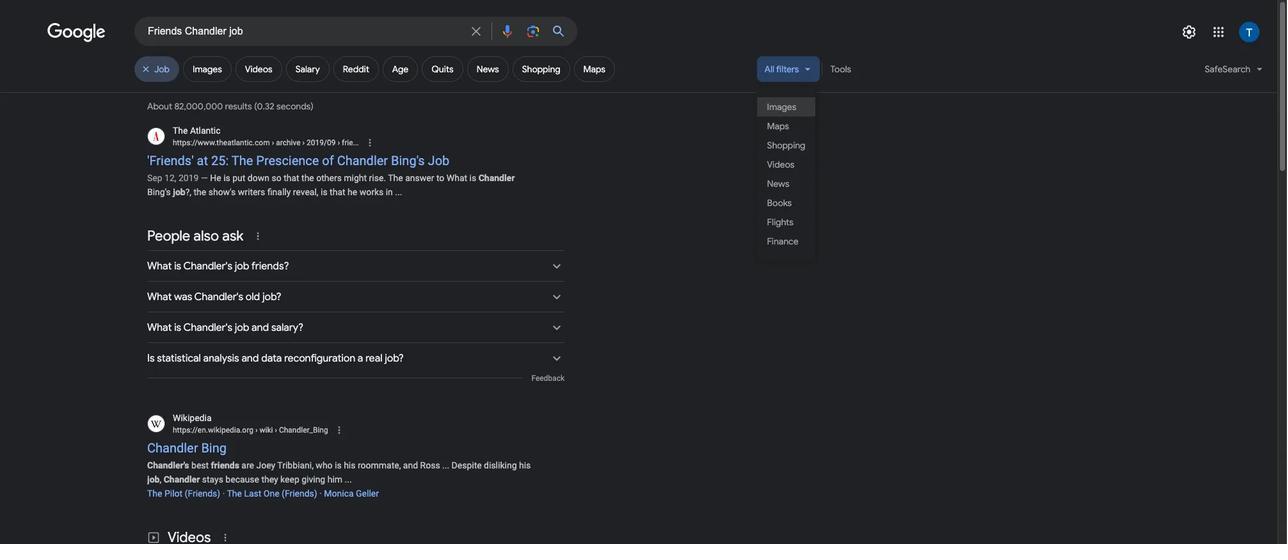 Task type: locate. For each thing, give the bounding box(es) containing it.
chandler right what
[[479, 173, 515, 183]]

videos up (0.32
[[245, 63, 272, 75]]

0 horizontal spatial shopping
[[522, 63, 560, 75]]

friends
[[211, 460, 239, 470]]

news link
[[467, 56, 509, 82], [757, 174, 816, 193]]

1 vertical spatial shopping
[[767, 139, 806, 151]]

job down chandler's
[[147, 474, 160, 484]]

images
[[193, 63, 222, 75], [767, 101, 797, 112]]

roommate,
[[358, 460, 401, 470]]

images down 'all filters' dropdown button
[[767, 101, 797, 112]]

0 horizontal spatial bing's
[[147, 187, 171, 197]]

1 horizontal spatial that
[[330, 187, 345, 197]]

1 vertical spatial that
[[330, 187, 345, 197]]

the last one (friends) link
[[227, 488, 317, 498]]

maps link
[[574, 56, 615, 82], [757, 116, 816, 136]]

chandler up the pilot (friends) link
[[164, 474, 200, 484]]

‎ down giving
[[324, 488, 324, 498]]

all filters button
[[757, 56, 820, 87]]

0 vertical spatial videos link
[[235, 56, 282, 82]]

news for top 'news' link
[[477, 63, 499, 75]]

‎
[[227, 488, 227, 498], [324, 488, 324, 498]]

2 (friends) from the left
[[282, 488, 317, 498]]

bing's inside the sep 12, 2019 — he is put down so that the others might rise. the answer to what is chandler bing's job ?, the show's writers finally reveal, is that he works in ...
[[147, 187, 171, 197]]

1 horizontal spatial job
[[428, 153, 450, 168]]

the atlantic https://www.theatlantic.com › archive › 2019/09 › frie...
[[173, 125, 359, 147]]

0 horizontal spatial news link
[[467, 56, 509, 82]]

None search field
[[0, 16, 577, 46]]

› left 'archive'
[[272, 138, 274, 147]]

feedback
[[532, 374, 565, 383]]

that left he
[[330, 187, 345, 197]]

remove job element
[[154, 63, 170, 75]]

› wiki › Chandler_Bing text field
[[253, 425, 328, 434]]

1 · from the left
[[223, 488, 225, 498]]

finally
[[267, 187, 291, 197]]

add age element
[[392, 63, 409, 75]]

quits
[[432, 63, 454, 75]]

videos link
[[235, 56, 282, 82], [757, 155, 816, 174]]

1 vertical spatial shopping link
[[757, 136, 816, 155]]

shopping
[[522, 63, 560, 75], [767, 139, 806, 151]]

2 his from the left
[[519, 460, 531, 470]]

videos inside menu
[[767, 158, 795, 170]]

25:
[[211, 153, 229, 168]]

0 horizontal spatial job
[[147, 474, 160, 484]]

1 vertical spatial job
[[147, 474, 160, 484]]

none text field up are
[[173, 424, 328, 436]]

flights link
[[757, 213, 816, 232]]

his right disliking
[[519, 460, 531, 470]]

shopping up books link
[[767, 139, 806, 151]]

none text field › archive › 2019/09 › frie...
[[173, 137, 359, 149]]

videos up books
[[767, 158, 795, 170]]

videos link up (0.32
[[235, 56, 282, 82]]

1 horizontal spatial his
[[519, 460, 531, 470]]

job up about
[[154, 63, 170, 75]]

1 horizontal spatial ‎
[[324, 488, 324, 498]]

(friends)
[[185, 488, 220, 498], [282, 488, 317, 498]]

1 horizontal spatial shopping
[[767, 139, 806, 151]]

0 horizontal spatial the
[[194, 187, 206, 197]]

in ...
[[386, 187, 402, 197]]

the
[[173, 125, 188, 136], [232, 153, 253, 168], [388, 173, 403, 183], [147, 488, 162, 498], [227, 488, 242, 498]]

videos link up books link
[[757, 155, 816, 174]]

none text field containing https://en.wikipedia.org
[[173, 424, 328, 436]]

of
[[322, 153, 334, 168]]

1 horizontal spatial job
[[173, 187, 185, 197]]

answer
[[405, 173, 434, 183]]

1 vertical spatial none text field
[[173, 424, 328, 436]]

the right ?,
[[194, 187, 206, 197]]

none text field up prescience
[[173, 137, 359, 149]]

shopping for the bottommost shopping link
[[767, 139, 806, 151]]

rise.
[[369, 173, 386, 183]]

0 vertical spatial maps link
[[574, 56, 615, 82]]

images up '82,000,000'
[[193, 63, 222, 75]]

the inside the atlantic https://www.theatlantic.com › archive › 2019/09 › frie...
[[173, 125, 188, 136]]

chandler_bing
[[279, 425, 328, 434]]

news up books
[[767, 178, 790, 189]]

about
[[147, 100, 172, 112]]

his
[[344, 460, 356, 470], [519, 460, 531, 470]]

is right 'who'
[[335, 460, 342, 470]]

0 vertical spatial job
[[154, 63, 170, 75]]

chandler's
[[147, 460, 189, 470]]

0 vertical spatial maps
[[583, 63, 605, 75]]

0 vertical spatial shopping link
[[512, 56, 570, 82]]

chandler bing
[[147, 440, 227, 455]]

0 vertical spatial news
[[477, 63, 499, 75]]

1 none text field from the top
[[173, 137, 359, 149]]

0 horizontal spatial ·
[[223, 488, 225, 498]]

job
[[173, 187, 185, 197], [147, 474, 160, 484]]

0 vertical spatial none text field
[[173, 137, 359, 149]]

the
[[302, 173, 314, 183], [194, 187, 206, 197]]

despite
[[452, 460, 482, 470]]

0 vertical spatial news link
[[467, 56, 509, 82]]

bing
[[201, 440, 227, 455]]

0 horizontal spatial images
[[193, 63, 222, 75]]

1 horizontal spatial images link
[[757, 97, 816, 116]]

videos for the right videos link
[[767, 158, 795, 170]]

None text field
[[173, 137, 359, 149], [173, 424, 328, 436]]

news link down search by voice icon
[[467, 56, 509, 82]]

(friends) down keep
[[282, 488, 317, 498]]

1 vertical spatial bing's
[[147, 187, 171, 197]]

the left atlantic
[[173, 125, 188, 136]]

0 horizontal spatial his
[[344, 460, 356, 470]]

none text field containing https://www.theatlantic.com
[[173, 137, 359, 149]]

writers
[[238, 187, 265, 197]]

news inside menu
[[767, 178, 790, 189]]

0 vertical spatial bing's
[[391, 153, 425, 168]]

0 horizontal spatial shopping link
[[512, 56, 570, 82]]

‎ down the because
[[227, 488, 227, 498]]

Search search field
[[148, 24, 461, 40]]

sep
[[147, 173, 162, 183]]

1 vertical spatial the
[[194, 187, 206, 197]]

https://www.theatlantic.com
[[173, 138, 270, 147]]

1 vertical spatial maps
[[767, 120, 789, 132]]

geller
[[356, 488, 379, 498]]

1 vertical spatial news
[[767, 178, 790, 189]]

› left the frie...
[[338, 138, 340, 147]]

›
[[272, 138, 274, 147], [302, 138, 305, 147], [338, 138, 340, 147], [255, 425, 258, 434], [275, 425, 277, 434]]

0 horizontal spatial images link
[[183, 56, 232, 82]]

1 horizontal spatial shopping link
[[757, 136, 816, 155]]

1 vertical spatial videos
[[767, 158, 795, 170]]

0 vertical spatial images
[[193, 63, 222, 75]]

images link
[[183, 56, 232, 82], [757, 97, 816, 116]]

none text field for at
[[173, 137, 359, 149]]

also
[[194, 227, 219, 244]]

1 vertical spatial maps link
[[757, 116, 816, 136]]

1 horizontal spatial the
[[302, 173, 314, 183]]

shopping link up books link
[[757, 136, 816, 155]]

images link down 'all filters' dropdown button
[[757, 97, 816, 116]]

1 horizontal spatial news
[[767, 178, 790, 189]]

1 horizontal spatial maps
[[767, 120, 789, 132]]

wikipedia https://en.wikipedia.org › wiki › chandler_bing
[[173, 413, 328, 434]]

the up the in ...
[[388, 173, 403, 183]]

images link up '82,000,000'
[[183, 56, 232, 82]]

is down others
[[321, 187, 328, 197]]

0 vertical spatial that
[[284, 173, 299, 183]]

search by voice image
[[500, 24, 515, 39]]

job down 12,
[[173, 187, 185, 197]]

0 vertical spatial videos
[[245, 63, 272, 75]]

finance link
[[757, 232, 816, 251]]

1 vertical spatial videos link
[[757, 155, 816, 174]]

12,
[[165, 173, 176, 183]]

0 horizontal spatial news
[[477, 63, 499, 75]]

› right wiki
[[275, 425, 277, 434]]

1 vertical spatial news link
[[757, 174, 816, 193]]

1 horizontal spatial images
[[767, 101, 797, 112]]

keep
[[280, 474, 299, 484]]

1 horizontal spatial videos
[[767, 158, 795, 170]]

1 vertical spatial images link
[[757, 97, 816, 116]]

0 horizontal spatial that
[[284, 173, 299, 183]]

the inside the sep 12, 2019 — he is put down so that the others might rise. the answer to what is chandler bing's job ?, the show's writers finally reveal, is that he works in ...
[[388, 173, 403, 183]]

1 horizontal spatial ·
[[320, 488, 322, 498]]

books
[[767, 197, 792, 208]]

·
[[223, 488, 225, 498], [320, 488, 322, 498]]

maps
[[583, 63, 605, 75], [767, 120, 789, 132]]

news for right 'news' link
[[767, 178, 790, 189]]

shopping link down the search by image
[[512, 56, 570, 82]]

0 horizontal spatial ‎
[[227, 488, 227, 498]]

age link
[[383, 56, 418, 82]]

the down the , at the left bottom
[[147, 488, 162, 498]]

1 his from the left
[[344, 460, 356, 470]]

› archive › 2019/09 › frie... text field
[[270, 138, 359, 147]]

· down giving
[[320, 488, 322, 498]]

his up him ...
[[344, 460, 356, 470]]

is
[[224, 173, 230, 183], [470, 173, 476, 183], [321, 187, 328, 197], [335, 460, 342, 470]]

0 vertical spatial shopping
[[522, 63, 560, 75]]

0 vertical spatial the
[[302, 173, 314, 183]]

shopping link
[[512, 56, 570, 82], [757, 136, 816, 155]]

bing's
[[391, 153, 425, 168], [147, 187, 171, 197]]

is inside "chandler's best friends are joey tribbiani, who is his roommate, and ross ... despite disliking his job , chandler stays because they keep giving him ... the pilot (friends) · ‎ the last one (friends) · ‎ monica geller"
[[335, 460, 342, 470]]

0 vertical spatial job
[[173, 187, 185, 197]]

1 horizontal spatial (friends)
[[282, 488, 317, 498]]

0 horizontal spatial (friends)
[[185, 488, 220, 498]]

shopping down the search by image
[[522, 63, 560, 75]]

0 vertical spatial images link
[[183, 56, 232, 82]]

· down "stays"
[[223, 488, 225, 498]]

0 horizontal spatial videos
[[245, 63, 272, 75]]

news link up books
[[757, 174, 816, 193]]

0 horizontal spatial maps link
[[574, 56, 615, 82]]

2 none text field from the top
[[173, 424, 328, 436]]

none text field for bing
[[173, 424, 328, 436]]

1 horizontal spatial maps link
[[757, 116, 816, 136]]

salary
[[296, 63, 320, 75]]

menu
[[757, 87, 816, 261]]

that right so
[[284, 173, 299, 183]]

videos
[[245, 63, 272, 75], [767, 158, 795, 170]]

reddit
[[343, 63, 369, 75]]

monica
[[324, 488, 354, 498]]

bing's up answer at the top
[[391, 153, 425, 168]]

job up to
[[428, 153, 450, 168]]

the up reveal,
[[302, 173, 314, 183]]

news right add quits element
[[477, 63, 499, 75]]

is right he
[[224, 173, 230, 183]]

bing's down "sep"
[[147, 187, 171, 197]]

so
[[272, 173, 281, 183]]

(friends) down "stays"
[[185, 488, 220, 498]]



Task type: describe. For each thing, give the bounding box(es) containing it.
monica geller link
[[324, 488, 379, 498]]

pilot
[[164, 488, 183, 498]]

because
[[226, 474, 259, 484]]

and
[[403, 460, 418, 470]]

add salary element
[[296, 63, 320, 75]]

none text field › wiki › chandler_bing
[[173, 424, 328, 436]]

https://en.wikipedia.org
[[173, 425, 253, 434]]

job inside the sep 12, 2019 — he is put down so that the others might rise. the answer to what is chandler bing's job ?, the show's writers finally reveal, is that he works in ...
[[173, 187, 185, 197]]

chandler's best friends are joey tribbiani, who is his roommate, and ross ... despite disliking his job , chandler stays because they keep giving him ... the pilot (friends) · ‎ the last one (friends) · ‎ monica geller
[[147, 460, 531, 498]]

atlantic
[[190, 125, 221, 136]]

2019/09
[[307, 138, 336, 147]]

is right what
[[470, 173, 476, 183]]

'friends' at 25: the prescience of chandler bing's job
[[147, 153, 450, 168]]

others
[[316, 173, 342, 183]]

chandler up might
[[337, 153, 388, 168]]

are
[[242, 460, 254, 470]]

job inside "chandler's best friends are joey tribbiani, who is his roommate, and ross ... despite disliking his job , chandler stays because they keep giving him ... the pilot (friends) · ‎ the last one (friends) · ‎ monica geller"
[[147, 474, 160, 484]]

chandler inside "chandler's best friends are joey tribbiani, who is his roommate, and ross ... despite disliking his job , chandler stays because they keep giving him ... the pilot (friends) · ‎ the last one (friends) · ‎ monica geller"
[[164, 474, 200, 484]]

salary link
[[286, 56, 330, 82]]

ask
[[222, 227, 243, 244]]

videos for videos link to the left
[[245, 63, 272, 75]]

ross
[[420, 460, 440, 470]]

› left wiki
[[255, 425, 258, 434]]

wiki
[[260, 425, 273, 434]]

tribbiani,
[[277, 460, 314, 470]]

google image
[[47, 23, 106, 42]]

› right 'archive'
[[302, 138, 305, 147]]

?,
[[185, 187, 191, 197]]

all
[[765, 63, 774, 75]]

he
[[210, 173, 221, 183]]

he
[[348, 187, 357, 197]]

what
[[447, 173, 467, 183]]

they
[[261, 474, 278, 484]]

archive
[[276, 138, 301, 147]]

search by image image
[[526, 24, 541, 39]]

1 vertical spatial job
[[428, 153, 450, 168]]

0 horizontal spatial videos link
[[235, 56, 282, 82]]

reveal,
[[293, 187, 318, 197]]

giving
[[302, 474, 325, 484]]

flights
[[767, 216, 794, 228]]

,
[[160, 474, 161, 484]]

people also ask
[[147, 227, 243, 244]]

job link
[[134, 56, 179, 82]]

best
[[191, 460, 209, 470]]

seconds)
[[276, 100, 313, 112]]

last
[[244, 488, 261, 498]]

one
[[264, 488, 279, 498]]

down
[[248, 173, 269, 183]]

1 (friends) from the left
[[185, 488, 220, 498]]

frie...
[[342, 138, 359, 147]]

results
[[225, 100, 252, 112]]

sep 12, 2019 — he is put down so that the others might rise. the answer to what is chandler bing's job ?, the show's writers finally reveal, is that he works in ...
[[147, 173, 515, 197]]

finance
[[767, 235, 799, 247]]

2 ‎ from the left
[[324, 488, 324, 498]]

people
[[147, 227, 190, 244]]

0 horizontal spatial job
[[154, 63, 170, 75]]

the pilot (friends) link
[[147, 488, 220, 498]]

1 horizontal spatial videos link
[[757, 155, 816, 174]]

joey
[[256, 460, 275, 470]]

disliking
[[484, 460, 517, 470]]

quits link
[[422, 56, 463, 82]]

82,000,000
[[174, 100, 223, 112]]

menu containing images
[[757, 87, 816, 261]]

2019
[[179, 173, 199, 183]]

1 vertical spatial images
[[767, 101, 797, 112]]

about 82,000,000 results (0.32 seconds)
[[147, 100, 316, 112]]

to
[[436, 173, 444, 183]]

shopping for the left shopping link
[[522, 63, 560, 75]]

all filters
[[765, 63, 799, 75]]

filters
[[776, 63, 799, 75]]

stays
[[202, 474, 223, 484]]

1 horizontal spatial bing's
[[391, 153, 425, 168]]

who
[[316, 460, 333, 470]]

2 · from the left
[[320, 488, 322, 498]]

wikipedia
[[173, 413, 212, 423]]

reddit link
[[333, 56, 379, 82]]

feedback button
[[532, 373, 565, 383]]

tools
[[830, 63, 851, 75]]

safesearch
[[1205, 63, 1251, 75]]

add reddit element
[[343, 63, 369, 75]]

1 horizontal spatial news link
[[757, 174, 816, 193]]

chandler inside the sep 12, 2019 — he is put down so that the others might rise. the answer to what is chandler bing's job ?, the show's writers finally reveal, is that he works in ...
[[479, 173, 515, 183]]

at
[[197, 153, 208, 168]]

put
[[233, 173, 245, 183]]

tools button
[[825, 56, 857, 82]]

books link
[[757, 193, 816, 213]]

...
[[442, 460, 449, 470]]

works
[[359, 187, 384, 197]]

might
[[344, 173, 367, 183]]

chandler up chandler's
[[147, 440, 198, 455]]

'friends'
[[147, 153, 194, 168]]

age
[[392, 63, 409, 75]]

the down the because
[[227, 488, 242, 498]]

him ...
[[328, 474, 352, 484]]

0 horizontal spatial maps
[[583, 63, 605, 75]]

safesearch button
[[1197, 56, 1271, 87]]

the up put
[[232, 153, 253, 168]]

1 ‎ from the left
[[227, 488, 227, 498]]

—
[[201, 173, 208, 183]]

add quits element
[[432, 63, 454, 75]]

show's
[[208, 187, 236, 197]]

(0.32
[[254, 100, 274, 112]]



Task type: vqa. For each thing, say whether or not it's contained in the screenshot.
Levittown,
no



